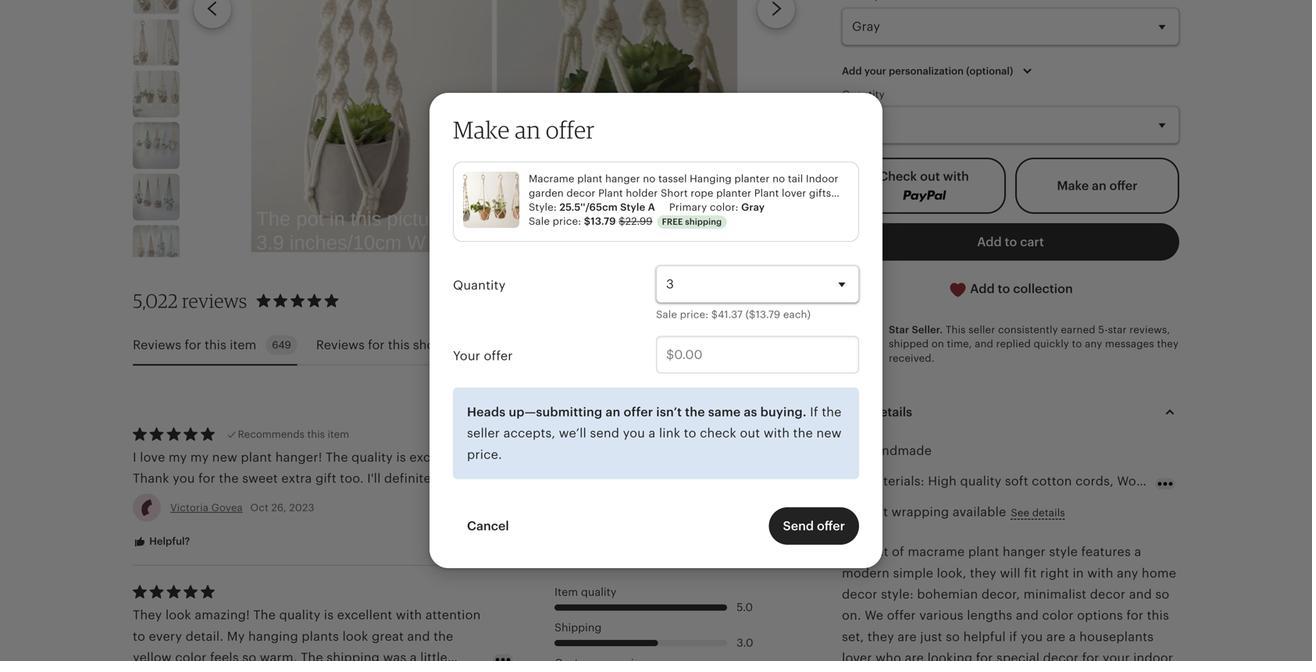 Task type: vqa. For each thing, say whether or not it's contained in the screenshot.
the rightmost look
yes



Task type: describe. For each thing, give the bounding box(es) containing it.
decor up '25.5''/65cm'
[[567, 187, 596, 199]]

1 plant from the left
[[599, 187, 623, 199]]

if
[[810, 406, 819, 420]]

looking
[[928, 652, 973, 662]]

primary
[[670, 202, 707, 213]]

messages
[[1106, 338, 1155, 350]]

set
[[871, 546, 889, 560]]

star
[[889, 324, 910, 336]]

yellow
[[133, 651, 172, 662]]

with inside the they look amazing! the quality is excellent with  attention to every detail. my hanging plants look great and the yellow color feels so warm. the shipping was a litt
[[396, 609, 422, 623]]

received.
[[889, 353, 935, 364]]

from
[[555, 472, 584, 486]]

:)
[[695, 472, 703, 486]]

decor.
[[653, 451, 692, 465]]

2 vertical spatial the
[[301, 651, 323, 662]]

Your offer text field
[[656, 336, 860, 374]]

plant inside macrame plant hanger no tassel hanging planter no tail indoor garden decor plant holder short rope planter plant lover gifts boho decor
[[578, 173, 603, 185]]

make
[[453, 115, 510, 144]]

seller inside if the seller accepts, we'll send you a link to check out with the new price.
[[467, 427, 500, 441]]

3 my from the left
[[631, 451, 649, 465]]

i'll
[[367, 472, 381, 486]]

this for set
[[842, 546, 867, 560]]

details inside gift wrapping available see details
[[1033, 507, 1066, 519]]

with inside this set of macrame plant hanger style features a modern simple look, they will fit right in with any home decor style: bohemian decor, minimalist decor and so on. we offer various lengths and color options for this set, they are just so helpful if you are a houseplants lover who are looking for special decor for your i
[[1088, 567, 1114, 581]]

detail.
[[186, 630, 224, 644]]

for left your
[[1083, 652, 1100, 662]]

you inside if the seller accepts, we'll send you a link to check out with the new price.
[[623, 427, 646, 441]]

available
[[953, 505, 1007, 520]]

rope
[[691, 187, 714, 199]]

in inside i love my my new plant hanger! the quality is excellent, and it goes perfectly with my decor. thank you for the sweet extra gift too. i'll definitely be ordering more from you in the future. :)
[[613, 472, 624, 486]]

send
[[783, 520, 814, 534]]

1 horizontal spatial $13.79
[[749, 309, 781, 321]]

free
[[662, 217, 683, 227]]

the left future.
[[628, 472, 647, 486]]

2 : from the left
[[736, 202, 739, 213]]

star seller.
[[889, 324, 943, 336]]

definitely
[[384, 472, 442, 486]]

if
[[1010, 631, 1018, 645]]

quickly
[[1034, 338, 1070, 350]]

style : 25.5''/65cm style a
[[529, 202, 656, 213]]

you inside this set of macrame plant hanger style features a modern simple look, they will fit right in with any home decor style: bohemian decor, minimalist decor and so on. we offer various lengths and color options for this set, they are just so helpful if you are a houseplants lover who are looking for special decor for your i
[[1021, 631, 1044, 645]]

they inside this seller consistently earned 5-star reviews, shipped on time, and replied quickly to any messages they received.
[[1158, 338, 1179, 350]]

the left the sweet
[[219, 472, 239, 486]]

helpful
[[964, 631, 1006, 645]]

more
[[520, 472, 552, 486]]

2023
[[289, 503, 315, 514]]

cancel button
[[453, 508, 523, 545]]

1 style from the left
[[529, 202, 554, 213]]

see details link
[[1012, 506, 1066, 520]]

wood
[[1118, 475, 1153, 489]]

gift wrapping available see details
[[866, 505, 1066, 520]]

seller inside this seller consistently earned 5-star reviews, shipped on time, and replied quickly to any messages they received.
[[969, 324, 996, 336]]

1 vertical spatial they
[[970, 567, 997, 581]]

macrame plant hanger no tassel hanging planter no tail indoor image 8 image
[[133, 174, 180, 221]]

hanger inside macrame plant hanger no tassel hanging planter no tail indoor garden decor plant holder short rope planter plant lover gifts boho decor
[[606, 173, 641, 185]]

accepts,
[[504, 427, 556, 441]]

bohemian
[[918, 588, 979, 602]]

heads up—submitting an offer isn't the same as buying.
[[467, 406, 807, 420]]

feels
[[210, 651, 239, 662]]

to for they look amazing! the quality is excellent with  attention to every detail. my hanging plants look great and the yellow color feels so warm. the shipping was a litt
[[133, 630, 145, 644]]

just
[[921, 631, 943, 645]]

boho
[[529, 202, 555, 213]]

be
[[445, 472, 461, 486]]

this seller consistently earned 5-star reviews, shipped on time, and replied quickly to any messages they received.
[[889, 324, 1179, 364]]

was
[[383, 651, 407, 662]]

with inside if the seller accepts, we'll send you a link to check out with the new price.
[[764, 427, 790, 441]]

sale for sale price: $41.37 ( $13.79 each)
[[656, 309, 678, 321]]

gifts
[[810, 187, 832, 199]]

sale for sale price: $13.79 $22.99
[[529, 216, 550, 228]]

the right if
[[822, 406, 842, 420]]

sale price: $13.79 $22.99
[[529, 216, 653, 228]]

lengths
[[968, 609, 1013, 623]]

on.
[[842, 609, 862, 623]]

item quality
[[555, 586, 617, 599]]

2 no from the left
[[773, 173, 786, 185]]

0 vertical spatial quantity
[[842, 89, 885, 100]]

excellent,
[[410, 451, 469, 465]]

we'll
[[559, 427, 587, 441]]

item
[[328, 429, 349, 441]]

decor down modern
[[842, 588, 878, 602]]

macrame plant hanger no tassel hanging planter no tail indoor image 9 image
[[133, 225, 180, 272]]

this inside this set of macrame plant hanger style features a modern simple look, they will fit right in with any home decor style: bohemian decor, minimalist decor and so on. we offer various lengths and color options for this set, they are just so helpful if you are a houseplants lover who are looking for special decor for your i
[[1148, 609, 1170, 623]]

new inside i love my my new plant hanger! the quality is excellent, and it goes perfectly with my decor. thank you for the sweet extra gift too. i'll definitely be ordering more from you in the future. :)
[[212, 451, 238, 465]]

my
[[227, 630, 245, 644]]

special
[[997, 652, 1040, 662]]

hanging
[[248, 630, 298, 644]]

on
[[932, 338, 945, 350]]

amazing!
[[195, 609, 250, 623]]

tab list containing 649
[[133, 326, 766, 366]]

cancel
[[467, 520, 509, 534]]

a inside the they look amazing! the quality is excellent with  attention to every detail. my hanging plants look great and the yellow color feels so warm. the shipping was a litt
[[410, 651, 417, 662]]

you right thank
[[173, 472, 195, 486]]

1 : from the left
[[554, 202, 557, 213]]

decor,
[[982, 588, 1021, 602]]

heads
[[467, 406, 506, 420]]

item for item quality
[[555, 586, 578, 599]]

and inside i love my my new plant hanger! the quality is excellent, and it goes perfectly with my decor. thank you for the sweet extra gift too. i'll definitely be ordering more from you in the future. :)
[[472, 451, 495, 465]]

5,022 button
[[316, 336, 491, 355]]

you right from
[[587, 472, 609, 486]]

decor up options
[[1091, 588, 1126, 602]]

decor right special
[[1044, 652, 1079, 662]]

send
[[590, 427, 620, 441]]

offer right your
[[484, 349, 513, 363]]

shipped
[[889, 338, 929, 350]]

for down helpful
[[977, 652, 994, 662]]

great
[[372, 630, 404, 644]]

are down just
[[905, 652, 925, 662]]

short
[[661, 187, 688, 199]]

hanging
[[690, 173, 732, 185]]

26,
[[271, 503, 287, 514]]

0 vertical spatial this
[[307, 429, 325, 441]]

2 style from the left
[[621, 202, 646, 213]]

primary color : gray
[[670, 202, 765, 213]]

this set of macrame plant hanger style features a modern simple look, they will fit right in with any home decor style: bohemian decor, minimalist decor and so on. we offer various lengths and color options for this set, they are just so helpful if you are a houseplants lover who are looking for special decor for your i
[[842, 546, 1177, 662]]

and inside this seller consistently earned 5-star reviews, shipped on time, and replied quickly to any messages they received.
[[975, 338, 994, 350]]

the inside i love my my new plant hanger! the quality is excellent, and it goes perfectly with my decor. thank you for the sweet extra gift too. i'll definitely be ordering more from you in the future. :)
[[326, 451, 348, 465]]

quality inside i love my my new plant hanger! the quality is excellent, and it goes perfectly with my decor. thank you for the sweet extra gift too. i'll definitely be ordering more from you in the future. :)
[[352, 451, 393, 465]]

lover inside this set of macrame plant hanger style features a modern simple look, they will fit right in with any home decor style: bohemian decor, minimalist decor and so on. we offer various lengths and color options for this set, they are just so helpful if you are a houseplants lover who are looking for special decor for your i
[[842, 652, 873, 662]]

are down minimalist
[[1047, 631, 1066, 645]]

2 plant from the left
[[755, 187, 779, 199]]

minimalist
[[1024, 588, 1087, 602]]

this for seller
[[946, 324, 966, 336]]

the right the isn't
[[685, 406, 705, 420]]

a
[[648, 202, 656, 213]]

a left houseplants
[[1070, 631, 1077, 645]]

1 horizontal spatial so
[[946, 631, 960, 645]]

details inside item details dropdown button
[[873, 406, 913, 420]]

with inside i love my my new plant hanger! the quality is excellent, and it goes perfectly with my decor. thank you for the sweet extra gift too. i'll definitely be ordering more from you in the future. :)
[[601, 451, 628, 465]]

your offer
[[453, 349, 513, 363]]

macrame
[[908, 546, 965, 560]]

holder
[[626, 187, 658, 199]]

in inside this set of macrame plant hanger style features a modern simple look, they will fit right in with any home decor style: bohemian decor, minimalist decor and so on. we offer various lengths and color options for this set, they are just so helpful if you are a houseplants lover who are looking for special decor for your i
[[1073, 567, 1085, 581]]

and up if
[[1016, 609, 1039, 623]]

649
[[272, 340, 291, 351]]

offer inside send offer button
[[817, 520, 846, 534]]

is inside i love my my new plant hanger! the quality is excellent, and it goes perfectly with my decor. thank you for the sweet extra gift too. i'll definitely be ordering more from you in the future. :)
[[397, 451, 406, 465]]



Task type: locate. For each thing, give the bounding box(es) containing it.
handmade
[[866, 444, 932, 458]]

1 horizontal spatial price:
[[680, 309, 709, 321]]

shipping inside the they look amazing! the quality is excellent with  attention to every detail. my hanging plants look great and the yellow color feels so warm. the shipping was a litt
[[327, 651, 380, 662]]

5,022 for 5,022
[[458, 340, 485, 351]]

: down the garden
[[554, 202, 557, 213]]

are left just
[[898, 631, 917, 645]]

recommends this item
[[238, 429, 349, 441]]

2 vertical spatial to
[[133, 630, 145, 644]]

1 vertical spatial to
[[684, 427, 697, 441]]

materials: high quality soft cotton cords, wood ring
[[866, 475, 1181, 489]]

time,
[[947, 338, 973, 350]]

new down if
[[817, 427, 842, 441]]

up—submitting
[[509, 406, 603, 420]]

price: down '25.5''/65cm'
[[553, 216, 582, 228]]

warm.
[[260, 651, 297, 662]]

0 horizontal spatial they
[[868, 631, 895, 645]]

0 vertical spatial this
[[946, 324, 966, 336]]

isn't
[[657, 406, 682, 420]]

macrame plant hanger no tassel hanging planter no tail indoor image 5 image
[[133, 19, 180, 66]]

2 vertical spatial they
[[868, 631, 895, 645]]

houseplants
[[1080, 631, 1154, 645]]

style
[[529, 202, 554, 213], [621, 202, 646, 213]]

5,022 reviews
[[133, 290, 247, 313]]

decor up the sale price: $13.79 $22.99
[[557, 202, 586, 213]]

1 vertical spatial is
[[324, 609, 334, 623]]

style up $22.99 in the top of the page
[[621, 202, 646, 213]]

0 horizontal spatial $13.79
[[584, 216, 616, 228]]

you
[[623, 427, 646, 441], [173, 472, 195, 486], [587, 472, 609, 486], [1021, 631, 1044, 645]]

1 horizontal spatial style
[[621, 202, 646, 213]]

0 horizontal spatial color
[[175, 651, 207, 662]]

1 vertical spatial hanger
[[1003, 546, 1046, 560]]

0 horizontal spatial to
[[133, 630, 145, 644]]

0 horizontal spatial hanger
[[606, 173, 641, 185]]

any inside this set of macrame plant hanger style features a modern simple look, they will fit right in with any home decor style: bohemian decor, minimalist decor and so on. we offer various lengths and color options for this set, they are just so helpful if you are a houseplants lover who are looking for special decor for your i
[[1118, 567, 1139, 581]]

the inside the they look amazing! the quality is excellent with  attention to every detail. my hanging plants look great and the yellow color feels so warm. the shipping was a litt
[[434, 630, 454, 644]]

free shipping
[[662, 217, 722, 227]]

0 vertical spatial item
[[842, 406, 870, 420]]

1 horizontal spatial look
[[343, 630, 369, 644]]

is inside the they look amazing! the quality is excellent with  attention to every detail. my hanging plants look great and the yellow color feels so warm. the shipping was a litt
[[324, 609, 334, 623]]

0 horizontal spatial this
[[842, 546, 867, 560]]

to down they
[[133, 630, 145, 644]]

1 horizontal spatial the
[[301, 651, 323, 662]]

1 horizontal spatial no
[[773, 173, 786, 185]]

this inside this seller consistently earned 5-star reviews, shipped on time, and replied quickly to any messages they received.
[[946, 324, 966, 336]]

macrame plant hanger no tassel hanging planter no tail indoor image 6 image
[[133, 71, 180, 117]]

1 horizontal spatial an
[[606, 406, 621, 420]]

0 horizontal spatial seller
[[467, 427, 500, 441]]

color down rope
[[710, 202, 736, 213]]

and right great
[[407, 630, 430, 644]]

are
[[898, 631, 917, 645], [1047, 631, 1066, 645], [905, 652, 925, 662]]

with up great
[[396, 609, 422, 623]]

earned
[[1061, 324, 1096, 336]]

ordering
[[464, 472, 516, 486]]

hanger up holder
[[606, 173, 641, 185]]

so down my
[[242, 651, 257, 662]]

offer left the isn't
[[624, 406, 654, 420]]

$13.79 left each)
[[749, 309, 781, 321]]

offer right send
[[817, 520, 846, 534]]

1 vertical spatial quantity
[[453, 279, 506, 293]]

25.5''/65cm
[[560, 202, 618, 213]]

reviews,
[[1130, 324, 1171, 336]]

the down item
[[326, 451, 348, 465]]

1 vertical spatial seller
[[467, 427, 500, 441]]

color down "detail."
[[175, 651, 207, 662]]

1 vertical spatial color
[[1043, 609, 1074, 623]]

they down reviews,
[[1158, 338, 1179, 350]]

lover down tail in the right top of the page
[[782, 187, 807, 199]]

the down attention
[[434, 630, 454, 644]]

send offer button
[[769, 508, 860, 545]]

item
[[842, 406, 870, 420], [555, 586, 578, 599]]

check
[[700, 427, 737, 441]]

a right 'was'
[[410, 651, 417, 662]]

1 horizontal spatial hanger
[[1003, 546, 1046, 560]]

0 horizontal spatial in
[[613, 472, 624, 486]]

consistently
[[999, 324, 1059, 336]]

2 horizontal spatial color
[[1043, 609, 1074, 623]]

0 horizontal spatial plant
[[599, 187, 623, 199]]

1 vertical spatial details
[[1033, 507, 1066, 519]]

1 vertical spatial shipping
[[327, 651, 380, 662]]

to inside if the seller accepts, we'll send you a link to check out with the new price.
[[684, 427, 697, 441]]

item details button
[[828, 394, 1194, 431]]

0 horizontal spatial price:
[[553, 216, 582, 228]]

lover
[[782, 187, 807, 199], [842, 652, 873, 662]]

plant up style : 25.5''/65cm style a
[[599, 187, 623, 199]]

1 horizontal spatial in
[[1073, 567, 1085, 581]]

0 vertical spatial lover
[[782, 187, 807, 199]]

gift
[[866, 505, 889, 520]]

0 vertical spatial sale
[[529, 216, 550, 228]]

2 horizontal spatial plant
[[969, 546, 1000, 560]]

this down home
[[1148, 609, 1170, 623]]

we
[[865, 609, 884, 623]]

plant
[[599, 187, 623, 199], [755, 187, 779, 199]]

2 vertical spatial color
[[175, 651, 207, 662]]

you down heads up—submitting an offer isn't the same as buying. in the bottom of the page
[[623, 427, 646, 441]]

0 vertical spatial plant
[[578, 173, 603, 185]]

new right love
[[212, 451, 238, 465]]

1 horizontal spatial to
[[684, 427, 697, 441]]

plant inside this set of macrame plant hanger style features a modern simple look, they will fit right in with any home decor style: bohemian decor, minimalist decor and so on. we offer various lengths and color options for this set, they are just so helpful if you are a houseplants lover who are looking for special decor for your i
[[969, 546, 1000, 560]]

1 horizontal spatial quantity
[[842, 89, 885, 100]]

color
[[710, 202, 736, 213], [1043, 609, 1074, 623], [175, 651, 207, 662]]

1 horizontal spatial lover
[[842, 652, 873, 662]]

cotton
[[1032, 475, 1073, 489]]

a right the features
[[1135, 546, 1142, 560]]

so down home
[[1156, 588, 1170, 602]]

any inside this seller consistently earned 5-star reviews, shipped on time, and replied quickly to any messages they received.
[[1086, 338, 1103, 350]]

wrapping
[[892, 505, 950, 520]]

5,022 up the "heads"
[[458, 340, 485, 351]]

0 vertical spatial new
[[817, 427, 842, 441]]

this left item
[[307, 429, 325, 441]]

any down "5-"
[[1086, 338, 1103, 350]]

item inside dropdown button
[[842, 406, 870, 420]]

0 horizontal spatial look
[[166, 609, 191, 623]]

an
[[515, 115, 541, 144], [606, 406, 621, 420]]

high
[[929, 475, 957, 489]]

an up send
[[606, 406, 621, 420]]

is up the definitely
[[397, 451, 406, 465]]

this inside this set of macrame plant hanger style features a modern simple look, they will fit right in with any home decor style: bohemian decor, minimalist decor and so on. we offer various lengths and color options for this set, they are just so helpful if you are a houseplants lover who are looking for special decor for your i
[[842, 546, 867, 560]]

options
[[1078, 609, 1124, 623]]

0 horizontal spatial is
[[324, 609, 334, 623]]

0 vertical spatial is
[[397, 451, 406, 465]]

as
[[744, 406, 758, 420]]

planter up the gray
[[735, 173, 770, 185]]

0 horizontal spatial no
[[643, 173, 656, 185]]

they look amazing! the quality is excellent with  attention to every detail. my hanging plants look great and the yellow color feels so warm. the shipping was a litt
[[133, 609, 481, 662]]

a inside if the seller accepts, we'll send you a link to check out with the new price.
[[649, 427, 656, 441]]

fit
[[1025, 567, 1037, 581]]

2 vertical spatial so
[[242, 651, 257, 662]]

2 my from the left
[[191, 451, 209, 465]]

shipping inside make an offer dialog
[[686, 217, 722, 227]]

for
[[199, 472, 216, 486], [1127, 609, 1144, 623], [977, 652, 994, 662], [1083, 652, 1100, 662]]

shipping down plants in the left bottom of the page
[[327, 651, 380, 662]]

and inside the they look amazing! the quality is excellent with  attention to every detail. my hanging plants look great and the yellow color feels so warm. the shipping was a litt
[[407, 630, 430, 644]]

macrame plant hanger no tassel hanging planter no tail indoor image 7 image
[[133, 122, 180, 169]]

0 horizontal spatial an
[[515, 115, 541, 144]]

in down send
[[613, 472, 624, 486]]

oct
[[250, 503, 269, 514]]

make an offer dialog
[[0, 0, 1313, 662]]

to right link
[[684, 427, 697, 441]]

seller
[[969, 324, 996, 336], [467, 427, 500, 441]]

plant down available
[[969, 546, 1000, 560]]

offer
[[546, 115, 595, 144], [484, 349, 513, 363], [624, 406, 654, 420], [817, 520, 846, 534], [887, 609, 917, 623]]

quantity inside make an offer dialog
[[453, 279, 506, 293]]

1 horizontal spatial this
[[1148, 609, 1170, 623]]

1 horizontal spatial is
[[397, 451, 406, 465]]

0 horizontal spatial :
[[554, 202, 557, 213]]

a left link
[[649, 427, 656, 441]]

1 horizontal spatial this
[[946, 324, 966, 336]]

so inside the they look amazing! the quality is excellent with  attention to every detail. my hanging plants look great and the yellow color feels so warm. the shipping was a litt
[[242, 651, 257, 662]]

reviews
[[182, 290, 247, 313]]

1 no from the left
[[643, 173, 656, 185]]

future.
[[651, 472, 691, 486]]

shipping
[[555, 622, 602, 634]]

oct 26, 2023
[[248, 503, 315, 514]]

price: for $13.79
[[553, 216, 582, 228]]

hanger inside this set of macrame plant hanger style features a modern simple look, they will fit right in with any home decor style: bohemian decor, minimalist decor and so on. we offer various lengths and color options for this set, they are just so helpful if you are a houseplants lover who are looking for special decor for your i
[[1003, 546, 1046, 560]]

for left the sweet
[[199, 472, 216, 486]]

offer up macrame
[[546, 115, 595, 144]]

: left the gray
[[736, 202, 739, 213]]

goes
[[510, 451, 540, 465]]

quality up available
[[961, 475, 1002, 489]]

thank
[[133, 472, 169, 486]]

(
[[746, 309, 749, 321]]

1 vertical spatial an
[[606, 406, 621, 420]]

gray
[[742, 202, 765, 213]]

cords,
[[1076, 475, 1114, 489]]

in right right
[[1073, 567, 1085, 581]]

tab list
[[133, 326, 766, 366]]

2 horizontal spatial they
[[1158, 338, 1179, 350]]

1 vertical spatial so
[[946, 631, 960, 645]]

they
[[133, 609, 162, 623]]

1 vertical spatial item
[[555, 586, 578, 599]]

look up "every"
[[166, 609, 191, 623]]

price: left $41.37
[[680, 309, 709, 321]]

0 horizontal spatial the
[[253, 609, 276, 623]]

make an offer
[[453, 115, 595, 144]]

plant
[[578, 173, 603, 185], [241, 451, 272, 465], [969, 546, 1000, 560]]

style down the garden
[[529, 202, 554, 213]]

1 vertical spatial price:
[[680, 309, 709, 321]]

0 horizontal spatial new
[[212, 451, 238, 465]]

0 vertical spatial shipping
[[686, 217, 722, 227]]

1 horizontal spatial my
[[191, 451, 209, 465]]

0 horizontal spatial 5,022
[[133, 290, 178, 313]]

0 vertical spatial so
[[1156, 588, 1170, 602]]

1 vertical spatial this
[[842, 546, 867, 560]]

1 vertical spatial 5,022
[[458, 340, 485, 351]]

with down buying.
[[764, 427, 790, 441]]

to down earned
[[1073, 338, 1083, 350]]

0 horizontal spatial shipping
[[327, 651, 380, 662]]

0 horizontal spatial lover
[[782, 187, 807, 199]]

1 vertical spatial planter
[[717, 187, 752, 199]]

quality up shipping
[[581, 586, 617, 599]]

details
[[873, 406, 913, 420], [1033, 507, 1066, 519]]

the down if
[[794, 427, 813, 441]]

0 horizontal spatial plant
[[241, 451, 272, 465]]

replied
[[997, 338, 1031, 350]]

1 vertical spatial in
[[1073, 567, 1085, 581]]

plants
[[302, 630, 339, 644]]

1 vertical spatial any
[[1118, 567, 1139, 581]]

new inside if the seller accepts, we'll send you a link to check out with the new price.
[[817, 427, 842, 441]]

color down minimalist
[[1043, 609, 1074, 623]]

excellent
[[337, 609, 393, 623]]

quality inside the they look amazing! the quality is excellent with  attention to every detail. my hanging plants look great and the yellow color feels so warm. the shipping was a litt
[[279, 609, 321, 623]]

you right if
[[1021, 631, 1044, 645]]

0 vertical spatial seller
[[969, 324, 996, 336]]

quality up plants in the left bottom of the page
[[279, 609, 321, 623]]

1 horizontal spatial seller
[[969, 324, 996, 336]]

look down excellent
[[343, 630, 369, 644]]

and left it
[[472, 451, 495, 465]]

and
[[975, 338, 994, 350], [472, 451, 495, 465], [1130, 588, 1153, 602], [1016, 609, 1039, 623], [407, 630, 430, 644]]

1 vertical spatial the
[[253, 609, 276, 623]]

macrame
[[529, 173, 575, 185]]

item right if
[[842, 406, 870, 420]]

color inside the they look amazing! the quality is excellent with  attention to every detail. my hanging plants look great and the yellow color feels so warm. the shipping was a litt
[[175, 651, 207, 662]]

0 vertical spatial $13.79
[[584, 216, 616, 228]]

2 horizontal spatial so
[[1156, 588, 1170, 602]]

seller up price.
[[467, 427, 500, 441]]

plant up the sweet
[[241, 451, 272, 465]]

1 vertical spatial plant
[[241, 451, 272, 465]]

your
[[1103, 652, 1131, 662]]

0 vertical spatial color
[[710, 202, 736, 213]]

0 vertical spatial any
[[1086, 338, 1103, 350]]

to inside this seller consistently earned 5-star reviews, shipped on time, and replied quickly to any messages they received.
[[1073, 338, 1083, 350]]

plant inside i love my my new plant hanger! the quality is excellent, and it goes perfectly with my decor. thank you for the sweet extra gift too. i'll definitely be ordering more from you in the future. :)
[[241, 451, 272, 465]]

offer inside this set of macrame plant hanger style features a modern simple look, they will fit right in with any home decor style: bohemian decor, minimalist decor and so on. we offer various lengths and color options for this set, they are just so helpful if you are a houseplants lover who are looking for special decor for your i
[[887, 609, 917, 623]]

indoor
[[806, 173, 839, 185]]

0 vertical spatial planter
[[735, 173, 770, 185]]

so up looking
[[946, 631, 960, 645]]

for inside i love my my new plant hanger! the quality is excellent, and it goes perfectly with my decor. thank you for the sweet extra gift too. i'll definitely be ordering more from you in the future. :)
[[199, 472, 216, 486]]

no up holder
[[643, 173, 656, 185]]

they left will
[[970, 567, 997, 581]]

this
[[307, 429, 325, 441], [1148, 609, 1170, 623]]

lover down set,
[[842, 652, 873, 662]]

seller up time,
[[969, 324, 996, 336]]

same
[[709, 406, 741, 420]]

this up modern
[[842, 546, 867, 560]]

5,022 down macrame plant hanger no tassel hanging planter no tail indoor image 9
[[133, 290, 178, 313]]

materials:
[[866, 475, 925, 489]]

$13.79 down style : 25.5''/65cm style a
[[584, 216, 616, 228]]

color inside make an offer dialog
[[710, 202, 736, 213]]

lover inside macrame plant hanger no tassel hanging planter no tail indoor garden decor plant holder short rope planter plant lover gifts boho decor
[[782, 187, 807, 199]]

garden
[[529, 187, 564, 199]]

and down home
[[1130, 588, 1153, 602]]

decor
[[567, 187, 596, 199], [557, 202, 586, 213], [842, 588, 878, 602], [1091, 588, 1126, 602], [1044, 652, 1079, 662]]

gift
[[316, 472, 337, 486]]

simple
[[894, 567, 934, 581]]

color inside this set of macrame plant hanger style features a modern simple look, they will fit right in with any home decor style: bohemian decor, minimalist decor and so on. we offer various lengths and color options for this set, they are just so helpful if you are a houseplants lover who are looking for special decor for your i
[[1043, 609, 1074, 623]]

for up houseplants
[[1127, 609, 1144, 623]]

sale down boho
[[529, 216, 550, 228]]

5,022 inside 5,022 button
[[458, 340, 485, 351]]

item for item details
[[842, 406, 870, 420]]

plant up the gray
[[755, 187, 779, 199]]

0 horizontal spatial any
[[1086, 338, 1103, 350]]

1 horizontal spatial 5,022
[[458, 340, 485, 351]]

0 vertical spatial 5,022
[[133, 290, 178, 313]]

features
[[1082, 546, 1132, 560]]

5.0
[[737, 602, 753, 614]]

shipping down the primary color : gray
[[686, 217, 722, 227]]

0 vertical spatial look
[[166, 609, 191, 623]]

is up plants in the left bottom of the page
[[324, 609, 334, 623]]

the down plants in the left bottom of the page
[[301, 651, 323, 662]]

quality up i'll
[[352, 451, 393, 465]]

1 my from the left
[[169, 451, 187, 465]]

hanger up fit
[[1003, 546, 1046, 560]]

to for if the seller accepts, we'll send you a link to check out with the new price.
[[684, 427, 697, 441]]

no
[[643, 173, 656, 185], [773, 173, 786, 185]]

planter up the primary color : gray
[[717, 187, 752, 199]]

1 vertical spatial $13.79
[[749, 309, 781, 321]]

right
[[1041, 567, 1070, 581]]

offer down style:
[[887, 609, 917, 623]]

0 horizontal spatial this
[[307, 429, 325, 441]]

to
[[1073, 338, 1083, 350], [684, 427, 697, 441], [133, 630, 145, 644]]

1 horizontal spatial item
[[842, 406, 870, 420]]

tail
[[788, 173, 804, 185]]

1 horizontal spatial :
[[736, 202, 739, 213]]

of
[[892, 546, 905, 560]]

1 horizontal spatial color
[[710, 202, 736, 213]]

and right time,
[[975, 338, 994, 350]]

to inside the they look amazing! the quality is excellent with  attention to every detail. my hanging plants look great and the yellow color feels so warm. the shipping was a litt
[[133, 630, 145, 644]]

0 horizontal spatial quantity
[[453, 279, 506, 293]]

1 horizontal spatial details
[[1033, 507, 1066, 519]]

the up hanging at left
[[253, 609, 276, 623]]

modern
[[842, 567, 890, 581]]

any down the features
[[1118, 567, 1139, 581]]

5,022 for 5,022 reviews
[[133, 290, 178, 313]]

quality
[[352, 451, 393, 465], [961, 475, 1002, 489], [581, 586, 617, 599], [279, 609, 321, 623]]

look
[[166, 609, 191, 623], [343, 630, 369, 644]]

1 vertical spatial sale
[[656, 309, 678, 321]]

0 vertical spatial details
[[873, 406, 913, 420]]

your
[[453, 349, 481, 363]]

2 horizontal spatial to
[[1073, 338, 1083, 350]]

details up handmade
[[873, 406, 913, 420]]

this up time,
[[946, 324, 966, 336]]

with down the features
[[1088, 567, 1114, 581]]

price: for $41.37
[[680, 309, 709, 321]]

1 horizontal spatial plant
[[578, 173, 603, 185]]

0 horizontal spatial item
[[555, 586, 578, 599]]

0 vertical spatial price:
[[553, 216, 582, 228]]

$22.99
[[619, 216, 653, 228]]

with down send
[[601, 451, 628, 465]]

1 vertical spatial this
[[1148, 609, 1170, 623]]

link
[[659, 427, 681, 441]]

perfectly
[[543, 451, 598, 465]]



